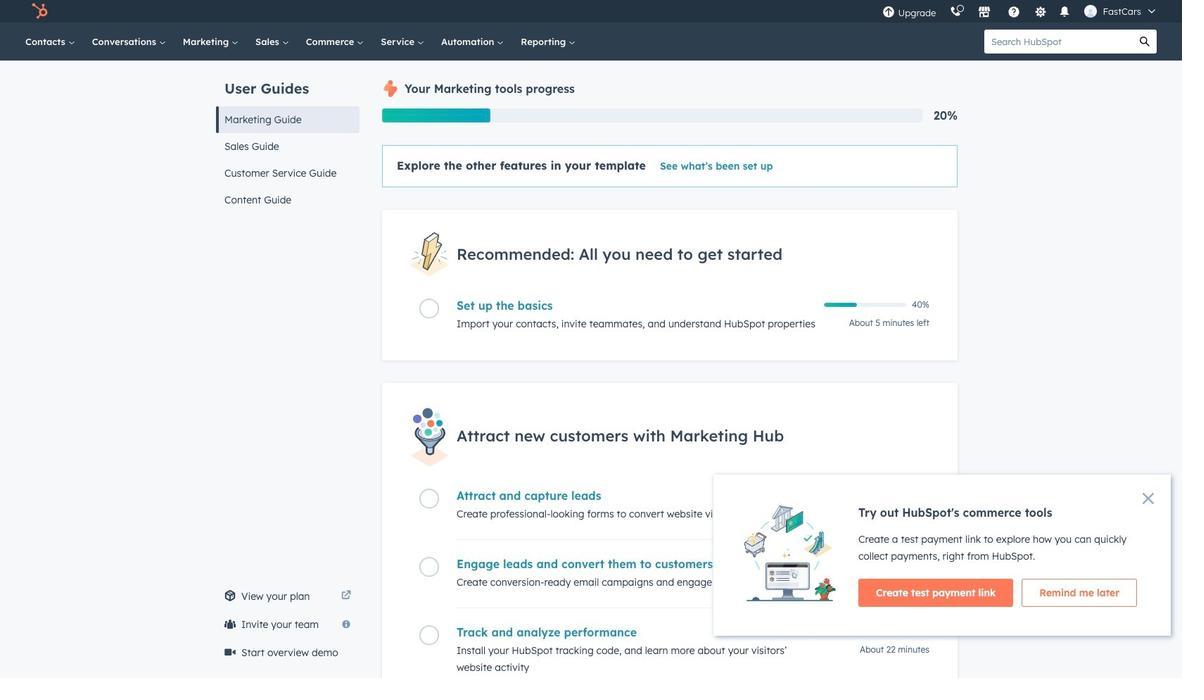 Task type: describe. For each thing, give the bounding box(es) containing it.
Search HubSpot search field
[[985, 30, 1134, 54]]

close image
[[1143, 493, 1155, 504]]

marketplaces image
[[979, 6, 992, 19]]

user guides element
[[216, 61, 360, 213]]

link opens in a new window image
[[341, 588, 351, 605]]



Task type: vqa. For each thing, say whether or not it's contained in the screenshot.
[object object] complete progress bar
yes



Task type: locate. For each thing, give the bounding box(es) containing it.
menu
[[876, 0, 1166, 23]]

christina overa image
[[1085, 5, 1098, 18]]

link opens in a new window image
[[341, 591, 351, 601]]

[object object] complete progress bar
[[824, 303, 857, 307]]

progress bar
[[382, 108, 490, 123]]



